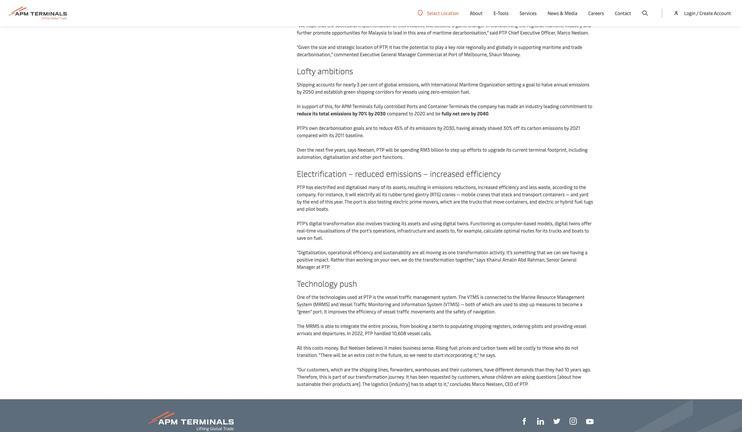 Task type: vqa. For each thing, say whether or not it's contained in the screenshot.
bottommost up
yes



Task type: locate. For each thing, give the bounding box(es) containing it.
emissions inside the in support of this, for apm terminals fully controlled ports and container terminals the company has made an industry leading commitment to reduce its total emissions by 70% by 2030 compared to 2020 and be fully net zero by 2040 .
[[331, 110, 352, 117]]

ptp. inside ""digitalisation, operational efficiency and sustainability are all moving as one transformation activity. it's something that we can see having a positive impact. rather than working on your own, we do the transformation together," says khairul amalin abd rahman, senior general manager at ptp."
[[322, 264, 330, 270]]

0 vertical spatial marco
[[558, 29, 571, 36]]

hope
[[306, 22, 317, 28]]

which inside one of the technologies used at ptp is the vessel traffic management system. the vtms is connected to the marine resource management system (mrms) and vessel traffic monitoring and information system (vtmis) — both of which are used to step up measures to become a "green" port. it improves the efficiency of vessel traffic movements and the safety of navigation.
[[482, 301, 494, 307]]

the up arrivals
[[297, 323, 305, 329]]

"we
[[297, 22, 305, 28]]

2 vertical spatial maritime
[[543, 44, 562, 50]]

emissions up (rtg)
[[433, 184, 453, 190]]

the inside the study was undertaken in response to a request from malaysia's transport ministry (mot) to better understand zero-carbon bunkering and explore the potential for green refuelling sites in malaysia.
[[314, 8, 321, 14]]

0 vertical spatial reduce
[[297, 110, 312, 117]]

international
[[431, 81, 458, 88]]

1 horizontal spatial reduce
[[379, 125, 393, 131]]

but
[[340, 345, 348, 351]]

system down management
[[427, 301, 443, 307]]

1 vertical spatial also
[[356, 220, 365, 227]]

the inside "the mrms is able to integrate the entire process, from booking a berth to populating shipping registers, ordering pilots and providing vessel arrivals and departures. in 2022, ptp handled 10,608 vessel calls."
[[361, 323, 367, 329]]

than inside "our customers, which are the shipping lines, forwarders, warehouses and their customers, have different demands than they had 10 years ago. therefore, this is part of our transformation journey. it has been requested by customers, whose children are asking questions [about how sustainable their products are]. the logistics [industry] has to adapt to it," concludes marco neelsen, ceo of ptp.
[[535, 366, 545, 373]]

1 vertical spatial all
[[420, 249, 425, 256]]

boats
[[572, 227, 584, 234]]

be
[[436, 110, 441, 117], [394, 146, 399, 153], [517, 345, 523, 351], [342, 352, 347, 358]]

for down global
[[396, 88, 402, 95]]

e-tools button
[[494, 0, 509, 26]]

rising
[[436, 345, 448, 351]]

select
[[427, 10, 440, 16]]

assets
[[408, 220, 421, 227], [436, 227, 450, 234]]

0 horizontal spatial marco
[[472, 381, 485, 387]]

start
[[434, 352, 444, 358]]

fuel inside ptp has electrified and digitalised many of its assets, resulting in emissions reductions, increased efficiency and less waste, according to the company. for instance, it will electrify all its rubber tyred gantry (rtg) cranes — mobile cranes that stack and transport containers — and yard by the end of this year. the port is also testing electric prime movers, which are the trucks that move containers, and electric or hybrid fuel tugs and pilot boats.
[[575, 198, 583, 205]]

ptp's for ptp's own decarbonisation goals are to reduce 45% of its emissions by 2030, having already shaved 30% off its carbon emissions by 2021 compared with its 2011 baseline.
[[297, 125, 308, 131]]

0 vertical spatial general
[[381, 51, 397, 57]]

moving
[[426, 249, 441, 256]]

emissions,
[[399, 81, 420, 88]]

at down the 'impact.'
[[316, 264, 321, 270]]

asking
[[522, 374, 535, 380]]

shipping inside "the mrms is able to integrate the entire process, from booking a berth to populating shipping registers, ordering pilots and providing vessel arrivals and departures. in 2022, ptp handled 10,608 vessel calls."
[[474, 323, 492, 329]]

zero- down international
[[431, 88, 442, 95]]

and up careers
[[582, 0, 590, 7]]

— up hybrid
[[566, 191, 570, 198]]

trade
[[572, 44, 583, 50]]

it,"
[[474, 352, 479, 358], [444, 381, 449, 387]]

0 vertical spatial from
[[403, 0, 414, 7]]

transformation up logistics
[[356, 374, 388, 380]]

automation,
[[297, 154, 322, 160]]

1 ptp's from the top
[[297, 125, 308, 131]]

and up the neelsen.
[[584, 22, 591, 28]]

to inside ptp's own decarbonisation goals are to reduce 45% of its emissions by 2030, having already shaved 30% off its carbon emissions by 2021 compared with its 2011 baseline.
[[373, 125, 378, 131]]

0 vertical spatial it,"
[[474, 352, 479, 358]]

1 vertical spatial carbon
[[527, 125, 542, 131]]

has left been
[[410, 374, 418, 380]]

contact button
[[615, 0, 632, 26]]

ptp up traffic
[[364, 294, 372, 300]]

to right billion
[[445, 146, 450, 153]]

cranes right (rtg)
[[442, 191, 456, 198]]

this left part
[[319, 374, 327, 380]]

1 vertical spatial ptp's
[[297, 220, 308, 227]]

1 vertical spatial says
[[477, 256, 486, 263]]

1 vertical spatial potential
[[410, 44, 429, 50]]

1 vertical spatial it,"
[[444, 381, 449, 387]]

the inside ptp's digital transformation also involves tracking its assets and using digital twins. functioning as computer-based models, digital twins offer real-time visualisations of the port's operations, infrastructure and assets to, for example, calculate optimal routes for its trucks and boats to save on fuel.
[[352, 227, 359, 234]]

zero-
[[534, 0, 545, 7], [431, 88, 442, 95]]

fuel. down maritime
[[461, 88, 470, 95]]

having inside ptp's own decarbonisation goals are to reduce 45% of its emissions by 2030, having already shaved 30% off its carbon emissions by 2021 compared with its 2011 baseline.
[[457, 125, 470, 131]]

green for undertaken
[[349, 8, 361, 14]]

all inside ""digitalisation, operational efficiency and sustainability are all moving as one transformation activity. it's something that we can see having a positive impact. rather than working on your own, we do the transformation together," says khairul amalin abd rahman, senior general manager at ptp."
[[420, 249, 425, 256]]

2 horizontal spatial —
[[566, 191, 570, 198]]

populating
[[451, 323, 473, 329]]

1 vertical spatial ptp.
[[520, 381, 529, 387]]

shipping down per
[[357, 88, 374, 95]]

potential down undertaken on the left of the page
[[322, 8, 341, 14]]

neelsen.
[[572, 29, 590, 36]]

0 vertical spatial than
[[346, 256, 355, 263]]

terminals up 70%
[[353, 103, 373, 109]]

1 vertical spatial reduce
[[379, 125, 393, 131]]

are left moving
[[412, 249, 419, 256]]

an inside the in support of this, for apm terminals fully controlled ports and container terminals the company has made an industry leading commitment to reduce its total emissions by 70% by 2030 compared to 2020 and be fully net zero by 2040 .
[[520, 103, 525, 109]]

to inside "given the size and strategic location of ptp, it has the potential to play a key role regionally and globally in supporting maritime and trade decarbonisation," commented executive general manager commercial at port of melbourne, shaun mooney.
[[430, 44, 434, 50]]

game
[[456, 22, 467, 28]]

is inside ptp has electrified and digitalised many of its assets, resulting in emissions reductions, increased efficiency and less waste, according to the company. for instance, it will electrify all its rubber tyred gantry (rtg) cranes — mobile cranes that stack and transport containers — and yard by the end of this year. the port is also testing electric prime movers, which are the trucks that move containers, and electric or hybrid fuel tugs and pilot boats.
[[364, 198, 367, 205]]

the up the explore
[[297, 0, 305, 7]]

0 vertical spatial shipping
[[357, 88, 374, 95]]

for down undertaken on the left of the page
[[342, 8, 348, 14]]

0 vertical spatial which
[[440, 198, 453, 205]]

transformation up together,"
[[457, 249, 489, 256]]

up left efforts
[[461, 146, 466, 153]]

1 vertical spatial marco
[[472, 381, 485, 387]]

potential inside the study was undertaken in response to a request from malaysia's transport ministry (mot) to better understand zero-carbon bunkering and explore the potential for green refuelling sites in malaysia.
[[322, 8, 341, 14]]

0 horizontal spatial on
[[307, 235, 313, 241]]

fuel.
[[461, 88, 470, 95], [314, 235, 323, 241]]

ptp
[[499, 29, 508, 36], [377, 146, 385, 153], [297, 184, 305, 190], [364, 294, 372, 300], [365, 330, 373, 336]]

ptp inside "the mrms is able to integrate the entire process, from booking a berth to populating shipping registers, ordering pilots and providing vessel arrivals and departures. in 2022, ptp handled 10,608 vessel calls."
[[365, 330, 373, 336]]

0 vertical spatial fully
[[374, 103, 383, 109]]

decarbonisation," inside "given the size and strategic location of ptp, it has the potential to play a key role regionally and globally in supporting maritime and trade decarbonisation," commented executive general manager commercial at port of melbourne, shaun mooney.
[[297, 51, 333, 57]]

1 horizontal spatial it
[[406, 374, 409, 380]]

reduce inside ptp's own decarbonisation goals are to reduce 45% of its emissions by 2030, having already shaved 30% off its carbon emissions by 2021 compared with its 2011 baseline.
[[379, 125, 393, 131]]

vessels
[[403, 88, 417, 95]]

terminals up net
[[449, 103, 469, 109]]

1 horizontal spatial fuel
[[575, 198, 583, 205]]

has inside the in support of this, for apm terminals fully controlled ports and container terminals the company has made an industry leading commitment to reduce its total emissions by 70% by 2030 compared to 2020 and be fully net zero by 2040 .
[[498, 103, 506, 109]]

zero- inside the study was undertaken in response to a request from malaysia's transport ministry (mot) to better understand zero-carbon bunkering and explore the potential for green refuelling sites in malaysia.
[[534, 0, 545, 7]]

to up refuelling
[[377, 0, 382, 7]]

maritime up officer,
[[545, 22, 564, 28]]

a inside shipping accounts for nearly 3 per cent of global emissions, with international maritime organization setting a goal to halve annual emissions by 2050 and establish green shipping corridors for vessels using zero-emission fuel.
[[523, 81, 525, 88]]

0 vertical spatial on
[[307, 235, 313, 241]]

executive inside "given the size and strategic location of ptp, it has the potential to play a key role regionally and globally in supporting maritime and trade decarbonisation," commented executive general manager commercial at port of melbourne, shaun mooney.
[[360, 51, 380, 57]]

2 electric from the left
[[539, 198, 554, 205]]

from for booking
[[400, 323, 410, 329]]

1 vertical spatial step
[[520, 301, 529, 307]]

is
[[364, 198, 367, 205], [373, 294, 376, 300], [481, 294, 484, 300], [321, 323, 324, 329], [328, 374, 332, 380]]

0 vertical spatial having
[[457, 125, 470, 131]]

1 vertical spatial from
[[400, 323, 410, 329]]

by inside ptp has electrified and digitalised many of its assets, resulting in emissions reductions, increased efficiency and less waste, according to the company. for instance, it will electrify all its rubber tyred gantry (rtg) cranes — mobile cranes that stack and transport containers — and yard by the end of this year. the port is also testing electric prime movers, which are the trucks that move containers, and electric or hybrid fuel tugs and pilot boats.
[[297, 198, 302, 205]]

1 horizontal spatial all
[[420, 249, 425, 256]]

positive
[[297, 256, 313, 263]]

0 vertical spatial it
[[389, 44, 392, 50]]

from inside the study was undertaken in response to a request from malaysia's transport ministry (mot) to better understand zero-carbon bunkering and explore the potential for green refuelling sites in malaysia.
[[403, 0, 414, 7]]

step inside one of the technologies used at ptp is the vessel traffic management system. the vtms is connected to the marine resource management system (mrms) and vessel traffic monitoring and information system (vtmis) — both of which are used to step up measures to become a "green" port. it improves the efficiency of vessel traffic movements and the safety of navigation.
[[520, 301, 529, 307]]

0 horizontal spatial also
[[356, 220, 365, 227]]

2011
[[335, 132, 345, 138]]

to right the goal
[[536, 81, 541, 88]]

has inside ptp has electrified and digitalised many of its assets, resulting in emissions reductions, increased efficiency and less waste, according to the company. for instance, it will electrify all its rubber tyred gantry (rtg) cranes — mobile cranes that stack and transport containers — and yard by the end of this year. the port is also testing electric prime movers, which are the trucks that move containers, and electric or hybrid fuel tugs and pilot boats.
[[306, 184, 314, 190]]

see
[[562, 249, 569, 256]]

a left berth
[[429, 323, 431, 329]]

halve
[[542, 81, 553, 88]]

do
[[409, 256, 414, 263], [565, 345, 571, 351]]

1 horizontal spatial compared
[[387, 110, 408, 117]]

green inside the study was undertaken in response to a request from malaysia's transport ministry (mot) to better understand zero-carbon bunkering and explore the potential for green refuelling sites in malaysia.
[[349, 8, 361, 14]]

0 horizontal spatial increased
[[430, 168, 465, 179]]

fully
[[374, 103, 383, 109], [442, 110, 452, 117]]

reductions,
[[454, 184, 477, 190]]

assets left to,
[[436, 227, 450, 234]]

0 vertical spatial used
[[347, 294, 357, 300]]

ptp inside ptp has electrified and digitalised many of its assets, resulting in emissions reductions, increased efficiency and less waste, according to the company. for instance, it will electrify all its rubber tyred gantry (rtg) cranes — mobile cranes that stack and transport containers — and yard by the end of this year. the port is also testing electric prime movers, which are the trucks that move containers, and electric or hybrid fuel tugs and pilot boats.
[[297, 184, 305, 190]]

measures
[[536, 301, 556, 307]]

the inside "the mrms is able to integrate the entire process, from booking a berth to populating shipping registers, ordering pilots and providing vessel arrivals and departures. in 2022, ptp handled 10,608 vessel calls."
[[297, 323, 305, 329]]

fuel down the yard
[[575, 198, 583, 205]]

study
[[306, 0, 317, 7]]

2022,
[[352, 330, 364, 336]]

0 horizontal spatial it,"
[[444, 381, 449, 387]]

zero- up the services
[[534, 0, 545, 7]]

the right own,
[[415, 256, 422, 263]]

0 horizontal spatial it
[[345, 191, 348, 198]]

1 horizontal spatial general
[[561, 256, 577, 263]]

1 horizontal spatial port
[[373, 154, 382, 160]]

increased inside ptp has electrified and digitalised many of its assets, resulting in emissions reductions, increased efficiency and less waste, according to the company. for instance, it will electrify all its rubber tyred gantry (rtg) cranes — mobile cranes that stack and transport containers — and yard by the end of this year. the port is also testing electric prime movers, which are the trucks that move containers, and electric or hybrid fuel tugs and pilot boats.
[[478, 184, 498, 190]]

of inside ptp's digital transformation also involves tracking its assets and using digital twins. functioning as computer-based models, digital twins offer real-time visualisations of the port's operations, infrastructure and assets to, for example, calculate optimal routes for its trucks and boats to save on fuel.
[[346, 227, 351, 234]]

0 vertical spatial neelsen,
[[358, 146, 375, 153]]

electric down rubber
[[393, 198, 409, 205]]

1 terminals from the left
[[353, 103, 373, 109]]

with right the emissions,
[[421, 81, 430, 88]]

1 system from the left
[[297, 301, 312, 307]]

1 horizontal spatial with
[[421, 81, 430, 88]]

ptp down transforming
[[499, 29, 508, 36]]

1 vertical spatial it
[[406, 374, 409, 380]]

maritime
[[545, 22, 564, 28], [433, 29, 452, 36], [543, 44, 562, 50]]

less
[[529, 184, 537, 190]]

trucks inside ptp's digital transformation also involves tracking its assets and using digital twins. functioning as computer-based models, digital twins offer real-time visualisations of the port's operations, infrastructure and assets to, for example, calculate optimal routes for its trucks and boats to save on fuel.
[[549, 227, 562, 234]]

ambitions
[[318, 65, 353, 76]]

its inside the in support of this, for apm terminals fully controlled ports and container terminals the company has made an industry leading commitment to reduce its total emissions by 70% by 2030 compared to 2020 and be fully net zero by 2040 .
[[313, 110, 318, 117]]

to inside ptp has electrified and digitalised many of its assets, resulting in emissions reductions, increased efficiency and less waste, according to the company. for instance, it will electrify all its rubber tyred gantry (rtg) cranes — mobile cranes that stack and transport containers — and yard by the end of this year. the port is also testing electric prime movers, which are the trucks that move containers, and electric or hybrid fuel tugs and pilot boats.
[[574, 184, 578, 190]]

0 vertical spatial an
[[520, 103, 525, 109]]

become inside ""we hope that the successful implementation of this initiative will become a game changer in transforming the regional maritime industry and further promote opportunities for malaysia to lead in this area of maritime decarbonisation," said ptp chief executive officer, marco neelsen."
[[435, 22, 451, 28]]

1 horizontal spatial neelsen,
[[486, 381, 504, 387]]

3 digital from the left
[[555, 220, 568, 227]]

its up infrastructure
[[402, 220, 407, 227]]

ptp up the company.
[[297, 184, 305, 190]]

1 horizontal spatial trucks
[[549, 227, 562, 234]]

0 horizontal spatial at
[[316, 264, 321, 270]]

activity.
[[490, 249, 506, 256]]

1 vertical spatial manager
[[297, 264, 315, 270]]

on left your
[[374, 256, 379, 263]]

1 vertical spatial assets
[[436, 227, 450, 234]]

do inside ""digitalisation, operational efficiency and sustainability are all moving as one transformation activity. it's something that we can see having a positive impact. rather than working on your own, we do the transformation together," says khairul amalin abd rahman, senior general manager at ptp."
[[409, 256, 414, 263]]

2 horizontal spatial which
[[482, 301, 494, 307]]

1 vertical spatial in
[[347, 330, 351, 336]]

0 horizontal spatial it
[[324, 308, 327, 315]]

the study was undertaken in response to a request from malaysia's transport ministry (mot) to better understand zero-carbon bunkering and explore the potential for green refuelling sites in malaysia.
[[297, 0, 590, 14]]

1 vertical spatial fuel.
[[314, 235, 323, 241]]

fuel. down time
[[314, 235, 323, 241]]

than inside ""digitalisation, operational efficiency and sustainability are all moving as one transformation activity. it's something that we can see having a positive impact. rather than working on your own, we do the transformation together," says khairul amalin abd rahman, senior general manager at ptp."
[[346, 256, 355, 263]]

hybrid
[[561, 198, 574, 205]]

1 vertical spatial increased
[[478, 184, 498, 190]]

decarbonisation," down size
[[297, 51, 333, 57]]

all down the many
[[376, 191, 381, 198]]

0 vertical spatial ptp.
[[322, 264, 330, 270]]

0 vertical spatial their
[[450, 366, 460, 373]]

ptp's up real-
[[297, 220, 308, 227]]

1 horizontal spatial increased
[[478, 184, 498, 190]]

setting
[[507, 81, 522, 88]]

green down response
[[349, 8, 361, 14]]

fill 44 link
[[554, 417, 561, 425]]

this down instance,
[[325, 198, 333, 205]]

2 horizontal spatial we
[[547, 249, 553, 256]]

extra
[[354, 352, 365, 358]]

for
[[342, 8, 348, 14], [361, 29, 367, 36], [336, 81, 342, 88], [396, 88, 402, 95], [335, 103, 341, 109], [457, 227, 463, 234], [536, 227, 542, 234]]

which up part
[[331, 366, 343, 373]]

1 vertical spatial decarbonisation,"
[[297, 51, 333, 57]]

be up functions.
[[394, 146, 399, 153]]

in inside all this costs money. but neelsen believes it makes business sense. rising fuel prices and carbon taxes will be costly to those who do not transition. "there will be an extra cost in the future, so we need to start incorporating it," he says.
[[376, 352, 380, 358]]

containers,
[[506, 198, 529, 205]]

the up the yard
[[579, 184, 586, 190]]

other
[[360, 154, 372, 160]]

a left the goal
[[523, 81, 525, 88]]

it," inside "our customers, which are the shipping lines, forwarders, warehouses and their customers, have different demands than they had 10 years ago. therefore, this is part of our transformation journey. it has been requested by customers, whose children are asking questions [about how sustainable their products are]. the logistics [industry] has to adapt to it," concludes marco neelsen, ceo of ptp.
[[444, 381, 449, 387]]

children
[[496, 374, 513, 380]]

mooney.
[[503, 51, 521, 57]]

gantry
[[416, 191, 429, 198]]

1 vertical spatial used
[[503, 301, 513, 307]]

says inside ""digitalisation, operational efficiency and sustainability are all moving as one transformation activity. it's something that we can see having a positive impact. rather than working on your own, we do the transformation together," says khairul amalin abd rahman, senior general manager at ptp."
[[477, 256, 486, 263]]

0 vertical spatial carbon
[[545, 0, 559, 7]]

this up transition.
[[304, 345, 311, 351]]

1 horizontal spatial electric
[[539, 198, 554, 205]]

regionally
[[466, 44, 486, 50]]

the inside "our customers, which are the shipping lines, forwarders, warehouses and their customers, have different demands than they had 10 years ago. therefore, this is part of our transformation journey. it has been requested by customers, whose children are asking questions [about how sustainable their products are]. the logistics [industry] has to adapt to it," concludes marco neelsen, ceo of ptp.
[[363, 381, 370, 387]]

0 horizontal spatial step
[[451, 146, 460, 153]]

incorporating
[[445, 352, 473, 358]]

1 vertical spatial industry
[[526, 103, 543, 109]]

0 vertical spatial fuel.
[[461, 88, 470, 95]]

0 vertical spatial using
[[419, 88, 430, 95]]

0 horizontal spatial assets
[[408, 220, 421, 227]]

process,
[[382, 323, 399, 329]]

1 vertical spatial it
[[345, 191, 348, 198]]

— inside one of the technologies used at ptp is the vessel traffic management system. the vtms is connected to the marine resource management system (mrms) and vessel traffic monitoring and information system (vtmis) — both of which are used to step up measures to become a "green" port. it improves the efficiency of vessel traffic movements and the safety of navigation.
[[461, 301, 465, 307]]

shipping down navigation.
[[474, 323, 492, 329]]

1 horizontal spatial carbon
[[527, 125, 542, 131]]

are up our
[[344, 366, 351, 373]]

are down reductions,
[[454, 198, 460, 205]]

strategic
[[337, 44, 355, 50]]

tugs
[[584, 198, 593, 205]]

involves
[[366, 220, 383, 227]]

1 vertical spatial with
[[319, 132, 328, 138]]

1 horizontal spatial ptp.
[[520, 381, 529, 387]]

in up (rtg)
[[428, 184, 431, 190]]

to right measures
[[557, 301, 562, 307]]

1 horizontal spatial executive
[[520, 29, 540, 36]]

do right own,
[[409, 256, 414, 263]]

it," inside all this costs money. but neelsen believes it makes business sense. rising fuel prices and carbon taxes will be costly to those who do not transition. "there will be an extra cost in the future, so we need to start incorporating it," he says.
[[474, 352, 479, 358]]

to right efforts
[[483, 146, 487, 153]]

which inside "our customers, which are the shipping lines, forwarders, warehouses and their customers, have different demands than they had 10 years ago. therefore, this is part of our transformation journey. it has been requested by customers, whose children are asking questions [about how sustainable their products are]. the logistics [industry] has to adapt to it," concludes marco neelsen, ceo of ptp.
[[331, 366, 343, 373]]

the inside over the next five years, says neelsen, ptp will be spending rm3 billion to step up efforts to upgrade its current terminal footprint, including automation, digitalisation and other port functions.
[[307, 146, 314, 153]]

0 vertical spatial decarbonisation,"
[[453, 29, 489, 36]]

as
[[496, 220, 501, 227], [443, 249, 447, 256]]

maritime inside "given the size and strategic location of ptp, it has the potential to play a key role regionally and globally in supporting maritime and trade decarbonisation," commented executive general manager commercial at port of melbourne, shaun mooney.
[[543, 44, 562, 50]]

is left part
[[328, 374, 332, 380]]

it inside one of the technologies used at ptp is the vessel traffic management system. the vtms is connected to the marine resource management system (mrms) and vessel traffic monitoring and information system (vtmis) — both of which are used to step up measures to become a "green" port. it improves the efficiency of vessel traffic movements and the safety of navigation.
[[324, 308, 327, 315]]

will up functions.
[[386, 146, 393, 153]]

in left response
[[353, 0, 356, 7]]

and inside "our customers, which are the shipping lines, forwarders, warehouses and their customers, have different demands than they had 10 years ago. therefore, this is part of our transformation journey. it has been requested by customers, whose children are asking questions [about how sustainable their products are]. the logistics [industry] has to adapt to it," concludes marco neelsen, ceo of ptp.
[[441, 366, 449, 373]]

become
[[435, 22, 451, 28], [563, 301, 579, 307]]

1 horizontal spatial which
[[440, 198, 453, 205]]

1 horizontal spatial up
[[530, 301, 535, 307]]

2 vertical spatial at
[[358, 294, 363, 300]]

by inside "our customers, which are the shipping lines, forwarders, warehouses and their customers, have different demands than they had 10 years ago. therefore, this is part of our transformation journey. it has been requested by customers, whose children are asking questions [about how sustainable their products are]. the logistics [industry] has to adapt to it," concludes marco neelsen, ceo of ptp.
[[452, 374, 457, 380]]

1 horizontal spatial digital
[[443, 220, 456, 227]]

step inside over the next five years, says neelsen, ptp will be spending rm3 billion to step up efforts to upgrade its current terminal footprint, including automation, digitalisation and other port functions.
[[451, 146, 460, 153]]

1 horizontal spatial do
[[565, 345, 571, 351]]

of inside shipping accounts for nearly 3 per cent of global emissions, with international maritime organization setting a goal to halve annual emissions by 2050 and establish green shipping corridors for vessels using zero-emission fuel.
[[379, 81, 383, 88]]

1 vertical spatial port
[[354, 198, 362, 205]]

1 horizontal spatial it,"
[[474, 352, 479, 358]]

executive
[[520, 29, 540, 36], [360, 51, 380, 57]]

green for nearly
[[344, 88, 356, 95]]

marco inside "our customers, which are the shipping lines, forwarders, warehouses and their customers, have different demands than they had 10 years ago. therefore, this is part of our transformation journey. it has been requested by customers, whose children are asking questions [about how sustainable their products are]. the logistics [industry] has to adapt to it," concludes marco neelsen, ceo of ptp.
[[472, 381, 485, 387]]

0 vertical spatial industry
[[565, 22, 583, 28]]

which inside ptp has electrified and digitalised many of its assets, resulting in emissions reductions, increased efficiency and less waste, according to the company. for instance, it will electrify all its rubber tyred gantry (rtg) cranes — mobile cranes that stack and transport containers — and yard by the end of this year. the port is also testing electric prime movers, which are the trucks that move containers, and electric or hybrid fuel tugs and pilot boats.
[[440, 198, 453, 205]]

business
[[403, 345, 421, 351]]

to inside ""we hope that the successful implementation of this initiative will become a game changer in transforming the regional maritime industry and further promote opportunities for malaysia to lead in this area of maritime decarbonisation," said ptp chief executive officer, marco neelsen."
[[388, 29, 392, 36]]

an left extra
[[348, 352, 353, 358]]

0 horizontal spatial —
[[457, 191, 461, 198]]

70%
[[359, 110, 368, 117]]

login / create account link
[[674, 0, 732, 26]]

neelsen, inside over the next five years, says neelsen, ptp will be spending rm3 billion to step up efforts to upgrade its current terminal footprint, including automation, digitalisation and other port functions.
[[358, 146, 375, 153]]

are inside ptp has electrified and digitalised many of its assets, resulting in emissions reductions, increased efficiency and less waste, according to the company. for instance, it will electrify all its rubber tyred gantry (rtg) cranes — mobile cranes that stack and transport containers — and yard by the end of this year. the port is also testing electric prime movers, which are the trucks that move containers, and electric or hybrid fuel tugs and pilot boats.
[[454, 198, 460, 205]]

booking
[[411, 323, 428, 329]]

a inside the study was undertaken in response to a request from malaysia's transport ministry (mot) to better understand zero-carbon bunkering and explore the potential for green refuelling sites in malaysia.
[[383, 0, 385, 7]]

digital up to,
[[443, 220, 456, 227]]

in inside ptp has electrified and digitalised many of its assets, resulting in emissions reductions, increased efficiency and less waste, according to the company. for instance, it will electrify all its rubber tyred gantry (rtg) cranes — mobile cranes that stack and transport containers — and yard by the end of this year. the port is also testing electric prime movers, which are the trucks that move containers, and electric or hybrid fuel tugs and pilot boats.
[[428, 184, 431, 190]]

successful
[[336, 22, 357, 28]]

0 horizontal spatial electric
[[393, 198, 409, 205]]

2 ptp's from the top
[[297, 220, 308, 227]]

it
[[389, 44, 392, 50], [345, 191, 348, 198], [385, 345, 387, 351]]

0 horizontal spatial reduce
[[297, 110, 312, 117]]

transforming
[[491, 22, 518, 28]]

be inside the in support of this, for apm terminals fully controlled ports and container terminals the company has made an industry leading commitment to reduce its total emissions by 70% by 2030 compared to 2020 and be fully net zero by 2040 .
[[436, 110, 441, 117]]

1 horizontal spatial also
[[368, 198, 376, 205]]

visualisations
[[317, 227, 345, 234]]

step down marine
[[520, 301, 529, 307]]

boats.
[[317, 206, 329, 212]]

general
[[381, 51, 397, 57], [561, 256, 577, 263]]

and left trade
[[563, 44, 571, 50]]

its right the off
[[521, 125, 526, 131]]

stack
[[502, 191, 513, 198]]

green inside shipping accounts for nearly 3 per cent of global emissions, with international maritime organization setting a goal to halve annual emissions by 2050 and establish green shipping corridors for vessels using zero-emission fuel.
[[344, 88, 356, 95]]

fuel. inside shipping accounts for nearly 3 per cent of global emissions, with international maritime organization setting a goal to halve annual emissions by 2050 and establish green shipping corridors for vessels using zero-emission fuel.
[[461, 88, 470, 95]]

for right the this, at the left
[[335, 103, 341, 109]]

also down 'electrify'
[[368, 198, 376, 205]]

ago.
[[583, 366, 591, 373]]

to right commitment
[[588, 103, 593, 109]]

ptp down entire
[[365, 330, 373, 336]]

to down been
[[420, 381, 424, 387]]

mrms
[[306, 323, 320, 329]]

"our customers, which are the shipping lines, forwarders, warehouses and their customers, have different demands than they had 10 years ago. therefore, this is part of our transformation journey. it has been requested by customers, whose children are asking questions [about how sustainable their products are]. the logistics [industry] has to adapt to it," concludes marco neelsen, ceo of ptp.
[[297, 366, 591, 387]]

[about
[[558, 374, 572, 380]]

routes
[[521, 227, 535, 234]]

ptp up functions.
[[377, 146, 385, 153]]

1 vertical spatial shipping
[[474, 323, 492, 329]]

1 horizontal spatial marco
[[558, 29, 571, 36]]

to,
[[451, 227, 456, 234]]

and right size
[[328, 44, 336, 50]]

youtube image
[[587, 419, 594, 424]]

ptp's inside ptp's own decarbonisation goals are to reduce 45% of its emissions by 2030, having already shaved 30% off its carbon emissions by 2021 compared with its 2011 baseline.
[[297, 125, 308, 131]]

port inside ptp has electrified and digitalised many of its assets, resulting in emissions reductions, increased efficiency and less waste, according to the company. for instance, it will electrify all its rubber tyred gantry (rtg) cranes — mobile cranes that stack and transport containers — and yard by the end of this year. the port is also testing electric prime movers, which are the trucks that move containers, and electric or hybrid fuel tugs and pilot boats.
[[354, 198, 362, 205]]

1 horizontal spatial system
[[427, 301, 443, 307]]

1 vertical spatial zero-
[[431, 88, 442, 95]]

from inside "the mrms is able to integrate the entire process, from booking a berth to populating shipping registers, ordering pilots and providing vessel arrivals and departures. in 2022, ptp handled 10,608 vessel calls."
[[400, 323, 410, 329]]

of left the this, at the left
[[319, 103, 324, 109]]

assets up infrastructure
[[408, 220, 421, 227]]

are inside one of the technologies used at ptp is the vessel traffic management system. the vtms is connected to the marine resource management system (mrms) and vessel traffic monitoring and information system (vtmis) — both of which are used to step up measures to become a "green" port. it improves the efficiency of vessel traffic movements and the safety of navigation.
[[495, 301, 502, 307]]

will inside ""we hope that the successful implementation of this initiative will become a game changer in transforming the regional maritime industry and further promote opportunities for malaysia to lead in this area of maritime decarbonisation," said ptp chief executive officer, marco neelsen."
[[426, 22, 434, 28]]

we right own,
[[402, 256, 408, 263]]

of inside the in support of this, for apm terminals fully controlled ports and container terminals the company has made an industry leading commitment to reduce its total emissions by 70% by 2030 compared to 2020 and be fully net zero by 2040 .
[[319, 103, 324, 109]]

2 horizontal spatial digital
[[555, 220, 568, 227]]

together,"
[[456, 256, 476, 263]]

in
[[297, 103, 301, 109], [347, 330, 351, 336]]

0 horizontal spatial industry
[[526, 103, 543, 109]]

operational
[[328, 249, 352, 256]]

implementation
[[358, 22, 392, 28]]

(mot)
[[476, 0, 489, 7]]

system
[[297, 301, 312, 307], [427, 301, 443, 307]]

their down incorporating
[[450, 366, 460, 373]]

0 horizontal spatial compared
[[297, 132, 318, 138]]

and inside over the next five years, says neelsen, ptp will be spending rm3 billion to step up efforts to upgrade its current terminal footprint, including automation, digitalisation and other port functions.
[[352, 154, 359, 160]]

information
[[402, 301, 426, 307]]

1 horizontal spatial step
[[520, 301, 529, 307]]

response
[[357, 0, 376, 7]]

efficiency inside ""digitalisation, operational efficiency and sustainability are all moving as one transformation activity. it's something that we can see having a positive impact. rather than working on your own, we do the transformation together," says khairul amalin abd rahman, senior general manager at ptp."
[[353, 249, 373, 256]]

2 vertical spatial which
[[331, 366, 343, 373]]

already
[[472, 125, 487, 131]]

which down (rtg)
[[440, 198, 453, 205]]

1 vertical spatial at
[[316, 264, 321, 270]]

our
[[348, 374, 355, 380]]

role
[[457, 44, 465, 50]]

1 vertical spatial compared
[[297, 132, 318, 138]]

customers, left have
[[461, 366, 483, 373]]

and up "he"
[[472, 345, 480, 351]]



Task type: describe. For each thing, give the bounding box(es) containing it.
1 vertical spatial traffic
[[397, 308, 410, 315]]

ptp inside one of the technologies used at ptp is the vessel traffic management system. the vtms is connected to the marine resource management system (mrms) and vessel traffic monitoring and information system (vtmis) — both of which are used to step up measures to become a "green" port. it improves the efficiency of vessel traffic movements and the safety of navigation.
[[364, 294, 372, 300]]

create
[[700, 10, 713, 16]]

marco inside ""we hope that the successful implementation of this initiative will become a game changer in transforming the regional maritime industry and further promote opportunities for malaysia to lead in this area of maritime decarbonisation," said ptp chief executive officer, marco neelsen."
[[558, 29, 571, 36]]

of right ceo
[[515, 381, 519, 387]]

will right taxes
[[509, 345, 516, 351]]

maritime
[[460, 81, 479, 88]]

apm
[[342, 103, 352, 109]]

company
[[478, 103, 497, 109]]

for up establish
[[336, 81, 342, 88]]

of right both
[[477, 301, 481, 307]]

it inside all this costs money. but neelsen believes it makes business sense. rising fuel prices and carbon taxes will be costly to those who do not transition. "there will be an extra cost in the future, so we need to start incorporating it," he says.
[[385, 345, 387, 351]]

by right 70%
[[369, 110, 374, 117]]

is right vtms
[[481, 294, 484, 300]]

the inside all this costs money. but neelsen believes it makes business sense. rising fuel prices and carbon taxes will be costly to those who do not transition. "there will be an extra cost in the future, so we need to start incorporating it," he says.
[[381, 352, 388, 358]]

.
[[489, 110, 490, 117]]

general inside "given the size and strategic location of ptp, it has the potential to play a key role regionally and globally in supporting maritime and trade decarbonisation," commented executive general manager commercial at port of melbourne, shaun mooney.
[[381, 51, 397, 57]]

emissions down 2020
[[416, 125, 437, 131]]

shipping inside "our customers, which are the shipping lines, forwarders, warehouses and their customers, have different demands than they had 10 years ago. therefore, this is part of our transformation journey. it has been requested by customers, whose children are asking questions [about how sustainable their products are]. the logistics [industry] has to adapt to it," concludes marco neelsen, ceo of ptp.
[[360, 366, 377, 373]]

of right area
[[427, 29, 432, 36]]

current
[[513, 146, 528, 153]]

the inside one of the technologies used at ptp is the vessel traffic management system. the vtms is connected to the marine resource management system (mrms) and vessel traffic monitoring and information system (vtmis) — both of which are used to step up measures to become a "green" port. it improves the efficiency of vessel traffic movements and the safety of navigation.
[[459, 294, 466, 300]]

those
[[543, 345, 554, 351]]

2 cranes from the left
[[477, 191, 491, 198]]

0 vertical spatial increased
[[430, 168, 465, 179]]

efficiency up reductions,
[[467, 168, 501, 179]]

billion
[[431, 146, 444, 153]]

on inside ""digitalisation, operational efficiency and sustainability are all moving as one transformation activity. it's something that we can see having a positive impact. rather than working on your own, we do the transformation together," says khairul amalin abd rahman, senior general manager at ptp."
[[374, 256, 379, 263]]

transformation inside "our customers, which are the shipping lines, forwarders, warehouses and their customers, have different demands than they had 10 years ago. therefore, this is part of our transformation journey. it has been requested by customers, whose children are asking questions [about how sustainable their products are]. the logistics [industry] has to adapt to it," concludes marco neelsen, ceo of ptp.
[[356, 374, 388, 380]]

emissions inside ptp has electrified and digitalised many of its assets, resulting in emissions reductions, increased efficiency and less waste, according to the company. for instance, it will electrify all its rubber tyred gantry (rtg) cranes — mobile cranes that stack and transport containers — and yard by the end of this year. the port is also testing electric prime movers, which are the trucks that move containers, and electric or hybrid fuel tugs and pilot boats.
[[433, 184, 453, 190]]

linkedin image
[[537, 418, 544, 425]]

select location
[[427, 10, 459, 16]]

to up ordering
[[514, 301, 518, 307]]

a inside "given the size and strategic location of ptp, it has the potential to play a key role regionally and globally in supporting maritime and trade decarbonisation," commented executive general manager commercial at port of melbourne, shaun mooney.
[[445, 44, 448, 50]]

the inside "our customers, which are the shipping lines, forwarders, warehouses and their customers, have different demands than they had 10 years ago. therefore, this is part of our transformation journey. it has been requested by customers, whose children are asking questions [about how sustainable their products are]. the logistics [industry] has to adapt to it," concludes marco neelsen, ceo of ptp.
[[352, 366, 359, 373]]

do inside all this costs money. but neelsen believes it makes business sense. rising fuel prices and carbon taxes will be costly to those who do not transition. "there will be an extra cost in the future, so we need to start incorporating it," he says.
[[565, 345, 571, 351]]

and inside shipping accounts for nearly 3 per cent of global emissions, with international maritime organization setting a goal to halve annual emissions by 2050 and establish green shipping corridors for vessels using zero-emission fuel.
[[315, 88, 323, 95]]

transformation inside ptp's digital transformation also involves tracking its assets and using digital twins. functioning as computer-based models, digital twins offer real-time visualisations of the port's operations, infrastructure and assets to, for example, calculate optimal routes for its trucks and boats to save on fuel.
[[323, 220, 355, 227]]

is inside "the mrms is able to integrate the entire process, from booking a berth to populating shipping registers, ordering pilots and providing vessel arrivals and departures. in 2022, ptp handled 10,608 vessel calls."
[[321, 323, 324, 329]]

from for malaysia's
[[403, 0, 414, 7]]

and up containers,
[[514, 191, 521, 198]]

own
[[309, 125, 318, 131]]

the up promote
[[328, 22, 334, 28]]

to left those
[[537, 345, 541, 351]]

has right [industry]
[[411, 381, 419, 387]]

and left pilot
[[297, 206, 305, 212]]

the inside ptp has electrified and digitalised many of its assets, resulting in emissions reductions, increased efficiency and less waste, according to the company. for instance, it will electrify all its rubber tyred gantry (rtg) cranes — mobile cranes that stack and transport containers — and yard by the end of this year. the port is also testing electric prime movers, which are the trucks that move containers, and electric or hybrid fuel tugs and pilot boats.
[[345, 198, 352, 205]]

of down the monitoring
[[378, 308, 382, 315]]

2 digital from the left
[[443, 220, 456, 227]]

to right able
[[335, 323, 340, 329]]

all this costs money. but neelsen believes it makes business sense. rising fuel prices and carbon taxes will be costly to those who do not transition. "there will be an extra cost in the future, so we need to start incorporating it," he says.
[[297, 345, 579, 358]]

company.
[[297, 191, 317, 198]]

and down technologies
[[331, 301, 339, 307]]

this inside ptp has electrified and digitalised many of its assets, resulting in emissions reductions, increased efficiency and less waste, according to the company. for instance, it will electrify all its rubber tyred gantry (rtg) cranes — mobile cranes that stack and transport containers — and yard by the end of this year. the port is also testing electric prime movers, which are the trucks that move containers, and electric or hybrid fuel tugs and pilot boats.
[[325, 198, 333, 205]]

facebook image
[[521, 418, 528, 425]]

changer
[[468, 22, 485, 28]]

port's
[[360, 227, 372, 234]]

end
[[311, 198, 319, 205]]

be left costly
[[517, 345, 523, 351]]

this down initiative
[[408, 29, 416, 36]]

understand
[[509, 0, 533, 7]]

by right zero
[[471, 110, 476, 117]]

the down lead
[[402, 44, 409, 50]]

navigation.
[[473, 308, 496, 315]]

twitter image
[[554, 418, 561, 425]]

adapt
[[425, 381, 437, 387]]

and up shaun
[[487, 44, 495, 50]]

0 horizontal spatial fully
[[374, 103, 383, 109]]

the down the vessel
[[348, 308, 355, 315]]

of right the many
[[381, 184, 386, 190]]

emissions inside shipping accounts for nearly 3 per cent of global emissions, with international maritime organization setting a goal to halve annual emissions by 2050 and establish green shipping corridors for vessels using zero-emission fuel.
[[569, 81, 590, 88]]

to inside ptp's digital transformation also involves tracking its assets and using digital twins. functioning as computer-based models, digital twins offer real-time visualisations of the port's operations, infrastructure and assets to, for example, calculate optimal routes for its trucks and boats to save on fuel.
[[585, 227, 589, 234]]

a inside one of the technologies used at ptp is the vessel traffic management system. the vtms is connected to the marine resource management system (mrms) and vessel traffic monitoring and information system (vtmis) — both of which are used to step up measures to become a "green" port. it improves the efficiency of vessel traffic movements and the safety of navigation.
[[580, 301, 583, 307]]

at inside "given the size and strategic location of ptp, it has the potential to play a key role regionally and globally in supporting maritime and trade decarbonisation," commented executive general manager commercial at port of melbourne, shaun mooney.
[[443, 51, 448, 57]]

the left marine
[[513, 294, 520, 300]]

are inside ""digitalisation, operational efficiency and sustainability are all moving as one transformation activity. it's something that we can see having a positive impact. rather than working on your own, we do the transformation together," says khairul amalin abd rahman, senior general manager at ptp."
[[412, 249, 419, 256]]

registers,
[[493, 323, 512, 329]]

10
[[565, 366, 570, 373]]

to right the connected
[[508, 294, 512, 300]]

become inside one of the technologies used at ptp is the vessel traffic management system. the vtms is connected to the marine resource management system (mrms) and vessel traffic monitoring and information system (vtmis) — both of which are used to step up measures to become a "green" port. it improves the efficiency of vessel traffic movements and the safety of navigation.
[[563, 301, 579, 307]]

0 vertical spatial we
[[547, 249, 553, 256]]

who
[[555, 345, 564, 351]]

a inside ""digitalisation, operational efficiency and sustainability are all moving as one transformation activity. it's something that we can see having a positive impact. rather than working on your own, we do the transformation together," says khairul amalin abd rahman, senior general manager at ptp."
[[585, 249, 588, 256]]

are inside ptp's own decarbonisation goals are to reduce 45% of its emissions by 2030, having already shaved 30% off its carbon emissions by 2021 compared with its 2011 baseline.
[[366, 125, 372, 131]]

apmt footer logo image
[[149, 411, 234, 431]]

about
[[470, 10, 483, 16]]

vessel down the monitoring
[[383, 308, 396, 315]]

news & media button
[[548, 0, 578, 26]]

and up instance,
[[337, 184, 345, 190]]

khairul
[[487, 256, 502, 263]]

1 horizontal spatial used
[[503, 301, 513, 307]]

and left the yard
[[571, 191, 579, 198]]

reduced
[[355, 168, 384, 179]]

one of the technologies used at ptp is the vessel traffic management system. the vtms is connected to the marine resource management system (mrms) and vessel traffic monitoring and information system (vtmis) — both of which are used to step up measures to become a "green" port. it improves the efficiency of vessel traffic movements and the safety of navigation.
[[297, 294, 585, 315]]

services button
[[520, 0, 537, 26]]

support
[[302, 103, 318, 109]]

and up infrastructure
[[422, 220, 430, 227]]

can
[[554, 249, 561, 256]]

its down models,
[[543, 227, 548, 234]]

will inside ptp has electrified and digitalised many of its assets, resulting in emissions reductions, increased efficiency and less waste, according to the company. for instance, it will electrify all its rubber tyred gantry (rtg) cranes — mobile cranes that stack and transport containers — and yard by the end of this year. the port is also testing electric prime movers, which are the trucks that move containers, and electric or hybrid fuel tugs and pilot boats.
[[349, 191, 357, 198]]

and down mrms
[[313, 330, 321, 336]]

its left the 2011
[[329, 132, 334, 138]]

upgrade
[[488, 146, 505, 153]]

costly
[[524, 345, 536, 351]]

vessel up the monitoring
[[385, 294, 398, 300]]

of right end
[[320, 198, 324, 205]]

careers
[[589, 10, 604, 16]]

of down role
[[459, 51, 463, 57]]

up inside over the next five years, says neelsen, ptp will be spending rm3 billion to step up efforts to upgrade its current terminal footprint, including automation, digitalisation and other port functions.
[[461, 146, 466, 153]]

efficiency inside ptp has electrified and digitalised many of its assets, resulting in emissions reductions, increased efficiency and less waste, according to the company. for instance, it will electrify all its rubber tyred gantry (rtg) cranes — mobile cranes that stack and transport containers — and yard by the end of this year. the port is also testing electric prime movers, which are the trucks that move containers, and electric or hybrid fuel tugs and pilot boats.
[[499, 184, 519, 190]]

in down request
[[394, 8, 397, 14]]

and right pilots
[[545, 323, 553, 329]]

rubber
[[389, 191, 402, 198]]

1 horizontal spatial assets
[[436, 227, 450, 234]]

using inside shipping accounts for nearly 3 per cent of global emissions, with international maritime organization setting a goal to halve annual emissions by 2050 and establish green shipping corridors for vessels using zero-emission fuel.
[[419, 88, 430, 95]]

for right to,
[[457, 227, 463, 234]]

"we hope that the successful implementation of this initiative will become a game changer in transforming the regional maritime industry and further promote opportunities for malaysia to lead in this area of maritime decarbonisation," said ptp chief executive officer, marco neelsen.
[[297, 22, 591, 36]]

that inside ""we hope that the successful implementation of this initiative will become a game changer in transforming the regional maritime industry and further promote opportunities for malaysia to lead in this area of maritime decarbonisation," said ptp chief executive officer, marco neelsen."
[[318, 22, 326, 28]]

in right lead
[[404, 29, 407, 36]]

carbon inside the study was undertaken in response to a request from malaysia's transport ministry (mot) to better understand zero-carbon bunkering and explore the potential for green refuelling sites in malaysia.
[[545, 0, 559, 7]]

emissions down leading
[[543, 125, 563, 131]]

0 vertical spatial maritime
[[545, 22, 564, 28]]

and down 'twins'
[[563, 227, 571, 234]]

the down the company.
[[303, 198, 310, 205]]

electrified
[[315, 184, 336, 190]]

traffic
[[354, 301, 367, 307]]

port.
[[313, 308, 323, 315]]

instagram image
[[570, 418, 577, 425]]

instagram link
[[570, 417, 577, 425]]

the inside the study was undertaken in response to a request from malaysia's transport ministry (mot) to better understand zero-carbon bunkering and explore the potential for green refuelling sites in malaysia.
[[297, 0, 305, 7]]

it inside ptp has electrified and digitalised many of its assets, resulting in emissions reductions, increased efficiency and less waste, according to the company. for instance, it will electrify all its rubber tyred gantry (rtg) cranes — mobile cranes that stack and transport containers — and yard by the end of this year. the port is also testing electric prime movers, which are the trucks that move containers, and electric or hybrid fuel tugs and pilot boats.
[[345, 191, 348, 198]]

and down container
[[427, 110, 434, 117]]

for down models,
[[536, 227, 542, 234]]

off
[[514, 125, 520, 131]]

spending
[[400, 146, 419, 153]]

controlled
[[384, 103, 406, 109]]

customers, up the therefore, on the bottom left
[[307, 366, 330, 373]]

compared inside ptp's own decarbonisation goals are to reduce 45% of its emissions by 2030, having already shaved 30% off its carbon emissions by 2021 compared with its 2011 baseline.
[[297, 132, 318, 138]]

carbon inside all this costs money. but neelsen believes it makes business sense. rising fuel prices and carbon taxes will be costly to those who do not transition. "there will be an extra cost in the future, so we need to start incorporating it," he says.
[[481, 345, 496, 351]]

management
[[557, 294, 585, 300]]

for inside the study was undertaken in response to a request from malaysia's transport ministry (mot) to better understand zero-carbon bunkering and explore the potential for green refuelling sites in malaysia.
[[342, 8, 348, 14]]

potential inside "given the size and strategic location of ptp, it has the potential to play a key role regionally and globally in supporting maritime and trade decarbonisation," commented executive general manager commercial at port of melbourne, shaun mooney.
[[410, 44, 429, 50]]

(vtmis)
[[444, 301, 460, 307]]

integrate
[[341, 323, 360, 329]]

chief
[[509, 29, 519, 36]]

to down ports
[[409, 110, 413, 117]]

to down requested
[[438, 381, 443, 387]]

connected
[[485, 294, 507, 300]]

are].
[[352, 381, 362, 387]]

the down (vtmis)
[[446, 308, 452, 315]]

assets,
[[393, 184, 407, 190]]

the up (mrms)
[[312, 294, 319, 300]]

efforts
[[467, 146, 482, 153]]

with inside ptp's own decarbonisation goals are to reduce 45% of its emissions by 2030, having already shaved 30% off its carbon emissions by 2021 compared with its 2011 baseline.
[[319, 132, 328, 138]]

and left "less"
[[520, 184, 528, 190]]

decarbonisation," inside ""we hope that the successful implementation of this initiative will become a game changer in transforming the regional maritime industry and further promote opportunities for malaysia to lead in this area of maritime decarbonisation," said ptp chief executive officer, marco neelsen."
[[453, 29, 489, 36]]

all inside ptp has electrified and digitalised many of its assets, resulting in emissions reductions, increased efficiency and less waste, according to the company. for instance, it will electrify all its rubber tyred gantry (rtg) cranes — mobile cranes that stack and transport containers — and yard by the end of this year. the port is also testing electric prime movers, which are the trucks that move containers, and electric or hybrid fuel tugs and pilot boats.
[[376, 191, 381, 198]]

trucks inside ptp has electrified and digitalised many of its assets, resulting in emissions reductions, increased efficiency and less waste, according to the company. for instance, it will electrify all its rubber tyred gantry (rtg) cranes — mobile cranes that stack and transport containers — and yard by the end of this year. the port is also testing electric prime movers, which are the trucks that move containers, and electric or hybrid fuel tugs and pilot boats.
[[469, 198, 482, 205]]

of left ptp, in the top of the page
[[374, 44, 379, 50]]

a inside ""we hope that the successful implementation of this initiative will become a game changer in transforming the regional maritime industry and further promote opportunities for malaysia to lead in this area of maritime decarbonisation," said ptp chief executive officer, marco neelsen."
[[452, 22, 455, 28]]

for inside ""we hope that the successful implementation of this initiative will become a game changer in transforming the regional maritime industry and further promote opportunities for malaysia to lead in this area of maritime decarbonisation," said ptp chief executive officer, marco neelsen."
[[361, 29, 367, 36]]

1 – from the left
[[349, 168, 353, 179]]

fuel. inside ptp's digital transformation also involves tracking its assets and using digital twins. functioning as computer-based models, digital twins offer real-time visualisations of the port's operations, infrastructure and assets to, for example, calculate optimal routes for its trucks and boats to save on fuel.
[[314, 235, 323, 241]]

on inside ptp's digital transformation also involves tracking its assets and using digital twins. functioning as computer-based models, digital twins offer real-time visualisations of the port's operations, infrastructure and assets to, for example, calculate optimal routes for its trucks and boats to save on fuel.
[[307, 235, 313, 241]]

to right berth
[[445, 323, 449, 329]]

movements
[[411, 308, 436, 315]]

in inside "given the size and strategic location of ptp, it has the potential to play a key role regionally and globally in supporting maritime and trade decarbonisation," commented executive general manager commercial at port of melbourne, shaun mooney.
[[514, 44, 518, 50]]

vessel right providing at the right of the page
[[574, 323, 587, 329]]

global
[[385, 81, 398, 88]]

this inside "our customers, which are the shipping lines, forwarders, warehouses and their customers, have different demands than they had 10 years ago. therefore, this is part of our transformation journey. it has been requested by customers, whose children are asking questions [about how sustainable their products are]. the logistics [industry] has to adapt to it," concludes marco neelsen, ceo of ptp.
[[319, 374, 327, 380]]

undertaken
[[328, 0, 351, 7]]

by left 2021
[[564, 125, 569, 131]]

[industry]
[[390, 381, 410, 387]]

and up 2020
[[419, 103, 427, 109]]

1 cranes from the left
[[442, 191, 456, 198]]

will down money.
[[333, 352, 341, 358]]

shipping
[[297, 81, 315, 88]]

are down the demands
[[514, 374, 521, 380]]

2 – from the left
[[424, 168, 428, 179]]

news & media
[[548, 10, 578, 16]]

to down sense. at the bottom of the page
[[428, 352, 433, 358]]

in right changer
[[486, 22, 490, 28]]

commercial
[[418, 51, 442, 57]]

says inside over the next five years, says neelsen, ptp will be spending rm3 billion to step up efforts to upgrade its current terminal footprint, including automation, digitalisation and other port functions.
[[348, 146, 357, 153]]

of down both
[[468, 308, 472, 315]]

with inside shipping accounts for nearly 3 per cent of global emissions, with international maritime organization setting a goal to halve annual emissions by 2050 and establish green shipping corridors for vessels using zero-emission fuel.
[[421, 81, 430, 88]]

all
[[297, 345, 303, 351]]

sense.
[[422, 345, 435, 351]]

to right (mot)
[[490, 0, 494, 7]]

and down the transport
[[530, 198, 537, 205]]

handled
[[374, 330, 391, 336]]

ptp inside over the next five years, says neelsen, ptp will be spending rm3 billion to step up efforts to upgrade its current terminal footprint, including automation, digitalisation and other port functions.
[[377, 146, 385, 153]]

concludes
[[450, 381, 471, 387]]

by left 70%
[[353, 110, 358, 117]]

is up the monitoring
[[373, 294, 376, 300]]

of left our
[[342, 374, 347, 380]]

its inside over the next five years, says neelsen, ptp will be spending rm3 billion to step up efforts to upgrade its current terminal footprint, including automation, digitalisation and other port functions.
[[507, 146, 512, 153]]

its right 45%
[[410, 125, 415, 131]]

transformation down moving
[[423, 256, 455, 263]]

2 system from the left
[[427, 301, 443, 307]]

account
[[714, 10, 732, 16]]

1 vertical spatial their
[[322, 381, 332, 387]]

it inside "our customers, which are the shipping lines, forwarders, warehouses and their customers, have different demands than they had 10 years ago. therefore, this is part of our transformation journey. it has been requested by customers, whose children are asking questions [about how sustainable their products are]. the logistics [industry] has to adapt to it," concludes marco neelsen, ceo of ptp.
[[406, 374, 409, 380]]

this inside all this costs money. but neelsen believes it makes business sense. rising fuel prices and carbon taxes will be costly to those who do not transition. "there will be an extra cost in the future, so we need to start incorporating it," he says.
[[304, 345, 311, 351]]

of right one
[[306, 294, 311, 300]]

move
[[493, 198, 505, 205]]

commitment
[[560, 103, 587, 109]]

ptp's for ptp's digital transformation also involves tracking its assets and using digital twins. functioning as computer-based models, digital twins offer real-time visualisations of the port's operations, infrastructure and assets to, for example, calculate optimal routes for its trucks and boats to save on fuel.
[[297, 220, 308, 227]]

the up the monitoring
[[377, 294, 384, 300]]

its up testing
[[382, 191, 387, 198]]

about button
[[470, 0, 483, 26]]

we inside all this costs money. but neelsen believes it makes business sense. rising fuel prices and carbon taxes will be costly to those who do not transition. "there will be an extra cost in the future, so we need to start incorporating it," he says.
[[410, 352, 416, 358]]

1 digital from the left
[[309, 220, 322, 227]]

and down (vtmis)
[[437, 308, 444, 315]]

2030
[[375, 110, 386, 117]]

shipping inside shipping accounts for nearly 3 per cent of global emissions, with international maritime organization setting a goal to halve annual emissions by 2050 and establish green shipping corridors for vessels using zero-emission fuel.
[[357, 88, 374, 95]]

1 horizontal spatial their
[[450, 366, 460, 373]]

and inside ""we hope that the successful implementation of this initiative will become a game changer in transforming the regional maritime industry and further promote opportunities for malaysia to lead in this area of maritime decarbonisation," said ptp chief executive officer, marco neelsen."
[[584, 22, 591, 28]]

the inside ""digitalisation, operational efficiency and sustainability are all moving as one transformation activity. it's something that we can see having a positive impact. rather than working on your own, we do the transformation together," says khairul amalin abd rahman, senior general manager at ptp."
[[415, 256, 422, 263]]

vessel down booking
[[408, 330, 420, 336]]

an inside all this costs money. but neelsen believes it makes business sense. rising fuel prices and carbon taxes will be costly to those who do not transition. "there will be an extra cost in the future, so we need to start incorporating it," he says.
[[348, 352, 353, 358]]

makes
[[389, 345, 402, 351]]

at inside one of the technologies used at ptp is the vessel traffic management system. the vtms is connected to the marine resource management system (mrms) and vessel traffic monitoring and information system (vtmis) — both of which are used to step up measures to become a "green" port. it improves the efficiency of vessel traffic movements and the safety of navigation.
[[358, 294, 363, 300]]

1 vertical spatial fully
[[442, 110, 452, 117]]

and right infrastructure
[[428, 227, 435, 234]]

the up chief
[[519, 22, 526, 28]]

be down but
[[342, 352, 347, 358]]

that left move
[[483, 198, 492, 205]]

real-
[[297, 227, 307, 234]]

will inside over the next five years, says neelsen, ptp will be spending rm3 billion to step up efforts to upgrade its current terminal footprint, including automation, digitalisation and other port functions.
[[386, 146, 393, 153]]

1 vertical spatial we
[[402, 256, 408, 263]]

reduce inside the in support of this, for apm terminals fully controlled ports and container terminals the company has made an industry leading commitment to reduce its total emissions by 70% by 2030 compared to 2020 and be fully net zero by 2040 .
[[297, 110, 312, 117]]

at inside ""digitalisation, operational efficiency and sustainability are all moving as one transformation activity. it's something that we can see having a positive impact. rather than working on your own, we do the transformation together," says khairul amalin abd rahman, senior general manager at ptp."
[[316, 264, 321, 270]]

vtms
[[467, 294, 479, 300]]

"our
[[297, 366, 306, 373]]

is inside "our customers, which are the shipping lines, forwarders, warehouses and their customers, have different demands than they had 10 years ago. therefore, this is part of our transformation journey. it has been requested by customers, whose children are asking questions [about how sustainable their products are]. the logistics [industry] has to adapt to it," concludes marco neelsen, ceo of ptp.
[[328, 374, 332, 380]]

0 vertical spatial traffic
[[399, 294, 412, 300]]

customers, up concludes
[[458, 374, 481, 380]]

ptp. inside "our customers, which are the shipping lines, forwarders, warehouses and their customers, have different demands than they had 10 years ago. therefore, this is part of our transformation journey. it has been requested by customers, whose children are asking questions [about how sustainable their products are]. the logistics [industry] has to adapt to it," concludes marco neelsen, ceo of ptp.
[[520, 381, 529, 387]]

this up lead
[[398, 22, 406, 28]]

has inside "given the size and strategic location of ptp, it has the potential to play a key role regionally and globally in supporting maritime and trade decarbonisation," commented executive general manager commercial at port of melbourne, shaun mooney.
[[393, 44, 401, 50]]

1 electric from the left
[[393, 198, 409, 205]]

2 terminals from the left
[[449, 103, 469, 109]]

(rtg)
[[430, 191, 441, 198]]

its up rubber
[[387, 184, 392, 190]]

commented
[[334, 51, 359, 57]]

initiative
[[407, 22, 425, 28]]

this,
[[325, 103, 334, 109]]

total
[[319, 110, 330, 117]]

containers
[[543, 191, 565, 198]]

lofty
[[297, 65, 316, 76]]

0 vertical spatial assets
[[408, 220, 421, 227]]

by inside shipping accounts for nearly 3 per cent of global emissions, with international maritime organization setting a goal to halve annual emissions by 2050 and establish green shipping corridors for vessels using zero-emission fuel.
[[297, 88, 302, 95]]

entire
[[369, 323, 381, 329]]

questions
[[537, 374, 557, 380]]

port inside over the next five years, says neelsen, ptp will be spending rm3 billion to step up efforts to upgrade its current terminal footprint, including automation, digitalisation and other port functions.
[[373, 154, 382, 160]]

"digitalisation, operational efficiency and sustainability are all moving as one transformation activity. it's something that we can see having a positive impact. rather than working on your own, we do the transformation together," says khairul amalin abd rahman, senior general manager at ptp.
[[297, 249, 588, 270]]

0 horizontal spatial used
[[347, 294, 357, 300]]

1 vertical spatial maritime
[[433, 29, 452, 36]]

the mrms is able to integrate the entire process, from booking a berth to populating shipping registers, ordering pilots and providing vessel arrivals and departures. in 2022, ptp handled 10,608 vessel calls.
[[297, 323, 587, 336]]

of up lead
[[393, 22, 397, 28]]

careers button
[[589, 0, 604, 26]]

for inside the in support of this, for apm terminals fully controlled ports and container terminals the company has made an industry leading commitment to reduce its total emissions by 70% by 2030 compared to 2020 and be fully net zero by 2040 .
[[335, 103, 341, 109]]

both
[[466, 301, 475, 307]]

the down mobile
[[461, 198, 468, 205]]

made
[[507, 103, 518, 109]]

fuel inside all this costs money. but neelsen believes it makes business sense. rising fuel prices and carbon taxes will be costly to those who do not transition. "there will be an extra cost in the future, so we need to start incorporating it," he says.
[[450, 345, 458, 351]]

in inside the in support of this, for apm terminals fully controlled ports and container terminals the company has made an industry leading commitment to reduce its total emissions by 70% by 2030 compared to 2020 and be fully net zero by 2040 .
[[297, 103, 301, 109]]

emissions up assets,
[[386, 168, 422, 179]]

(mrms)
[[313, 301, 330, 307]]

that up move
[[492, 191, 500, 198]]

the left size
[[311, 44, 318, 50]]

and right the monitoring
[[393, 301, 400, 307]]



